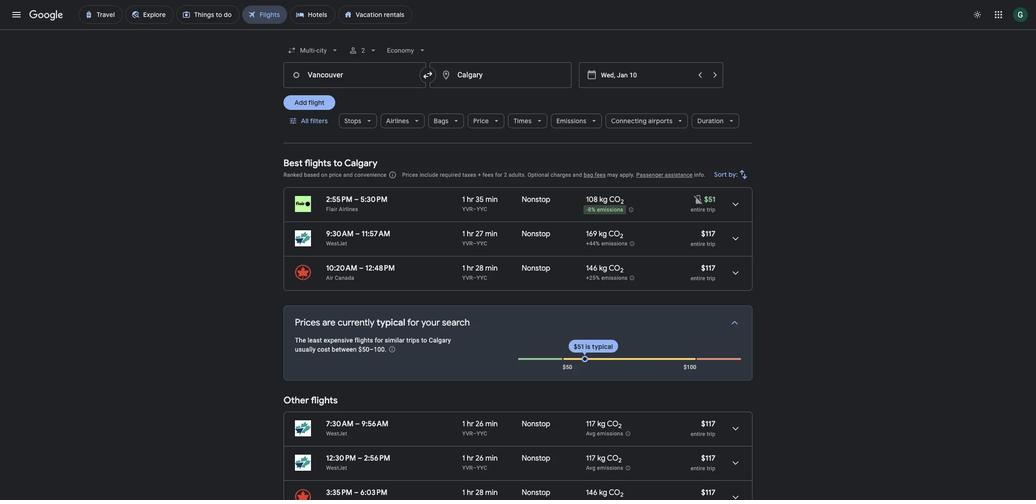 Task type: vqa. For each thing, say whether or not it's contained in the screenshot.
YVR in 1 hr 35 min YVR – YYC
yes



Task type: locate. For each thing, give the bounding box(es) containing it.
$51
[[705, 195, 716, 204], [574, 343, 584, 351]]

1 vertical spatial avg emissions
[[586, 465, 624, 472]]

entire
[[691, 207, 706, 213], [691, 241, 706, 247], [691, 275, 706, 282], [691, 431, 706, 438], [691, 466, 706, 472]]

4 $117 entire trip from the top
[[691, 454, 716, 472]]

1 horizontal spatial calgary
[[429, 337, 451, 344]]

26
[[476, 420, 484, 429], [476, 454, 484, 463]]

flights right other
[[311, 395, 338, 407]]

price
[[474, 117, 489, 125]]

nonstop
[[522, 195, 551, 204], [522, 230, 551, 239], [522, 264, 551, 273], [522, 420, 551, 429], [522, 454, 551, 463], [522, 489, 551, 498]]

nonstop flight. element for 11:57 am
[[522, 230, 551, 240]]

5 1 from the top
[[463, 454, 465, 463]]

0 vertical spatial 146
[[586, 264, 598, 273]]

1 vertical spatial for
[[407, 317, 419, 329]]

1 horizontal spatial fees
[[595, 172, 606, 178]]

3 entire from the top
[[691, 275, 706, 282]]

kg inside 169 kg co 2
[[599, 230, 607, 239]]

0 horizontal spatial and
[[343, 172, 353, 178]]

1 vertical spatial to
[[421, 337, 427, 344]]

for left your
[[407, 317, 419, 329]]

1 117 us dollars text field from the top
[[702, 264, 716, 273]]

$117 down entire trip
[[702, 230, 716, 239]]

stops
[[344, 117, 362, 125]]

2 1 hr 26 min yvr – yyc from the top
[[463, 454, 498, 472]]

westjet
[[326, 241, 347, 247], [326, 431, 347, 437], [326, 465, 347, 472]]

Arrival time: 9:56 AM. text field
[[362, 420, 389, 429]]

4 yyc from the top
[[477, 431, 488, 437]]

1 inside 1 hr 27 min yvr – yyc
[[463, 230, 465, 239]]

for
[[495, 172, 503, 178], [407, 317, 419, 329], [375, 337, 383, 344]]

2 inside 108 kg co 2
[[621, 198, 624, 206]]

146 for 169
[[586, 264, 598, 273]]

yyc inside 1 hr 35 min yvr – yyc
[[477, 206, 488, 213]]

westjet down the 7:30 am
[[326, 431, 347, 437]]

0 vertical spatial 1 hr 26 min yvr – yyc
[[463, 420, 498, 437]]

0 vertical spatial 117 us dollars text field
[[702, 264, 716, 273]]

0 horizontal spatial calgary
[[345, 158, 378, 169]]

2 117 kg co 2 from the top
[[586, 454, 622, 465]]

leaves vancouver international airport at 3:35 pm on wednesday, january 10 and arrives at calgary international airport at 6:03 pm on wednesday, january 10. element
[[326, 489, 388, 498]]

–
[[354, 195, 359, 204], [473, 206, 477, 213], [356, 230, 360, 239], [473, 241, 477, 247], [359, 264, 364, 273], [473, 275, 477, 281], [355, 420, 360, 429], [473, 431, 477, 437], [358, 454, 362, 463], [473, 465, 477, 472], [354, 489, 359, 498]]

1 trip from the top
[[707, 207, 716, 213]]

yvr inside 1 hr 28 min yvr – yyc
[[463, 275, 473, 281]]

westjet inside 12:30 pm – 2:56 pm westjet
[[326, 465, 347, 472]]

1 hr 26 min yvr – yyc for 2:56 pm
[[463, 454, 498, 472]]

2 yyc from the top
[[477, 241, 488, 247]]

1 1 hr 26 min yvr – yyc from the top
[[463, 420, 498, 437]]

1 nonstop flight. element from the top
[[522, 195, 551, 206]]

kg inside 108 kg co 2
[[600, 195, 608, 204]]

to right trips
[[421, 337, 427, 344]]

0 vertical spatial prices
[[402, 172, 418, 178]]

2:55 pm
[[326, 195, 353, 204]]

2 for 6:03 pm
[[621, 491, 624, 499]]

1 horizontal spatial $51
[[705, 195, 716, 204]]

1 min from the top
[[486, 195, 498, 204]]

26 for 9:56 am
[[476, 420, 484, 429]]

2 $117 entire trip from the top
[[691, 264, 716, 282]]

none search field containing add flight
[[284, 39, 753, 143]]

0 vertical spatial 117
[[586, 420, 596, 429]]

for inside the least expensive flights for similar trips to calgary usually cost between $50–100 .
[[375, 337, 383, 344]]

min for 12:48 pm
[[486, 264, 498, 273]]

nonstop flight. element
[[522, 195, 551, 206], [522, 230, 551, 240], [522, 264, 551, 275], [522, 420, 551, 430], [522, 454, 551, 465], [522, 489, 551, 499]]

hr inside 1 hr 28 min yvr – yyc
[[467, 264, 474, 273]]

min for 11:57 am
[[485, 230, 498, 239]]

entire for 12:48 pm
[[691, 275, 706, 282]]

trip down $117 text box
[[707, 241, 716, 247]]

146 kg co 2 for 169
[[586, 264, 624, 275]]

loading results progress bar
[[0, 29, 1037, 31]]

– inside 2:55 pm – 5:30 pm flair airlines
[[354, 195, 359, 204]]

hr for 9:56 am
[[467, 420, 474, 429]]

2 nonstop flight. element from the top
[[522, 230, 551, 240]]

4 hr from the top
[[467, 420, 474, 429]]

2 entire from the top
[[691, 241, 706, 247]]

6 nonstop from the top
[[522, 489, 551, 498]]

0 horizontal spatial prices
[[295, 317, 320, 329]]

1 vertical spatial westjet
[[326, 431, 347, 437]]

1 146 kg co 2 from the top
[[586, 264, 624, 275]]

min for 2:56 pm
[[486, 454, 498, 463]]

0 vertical spatial flights
[[305, 158, 331, 169]]

yvr inside 1 hr 35 min yvr – yyc
[[463, 206, 473, 213]]

1 hr from the top
[[467, 195, 474, 204]]

$51 for $51 is typical
[[574, 343, 584, 351]]

$117 entire trip left flight details. leaves vancouver international airport at 7:30 am on wednesday, january 10 and arrives at calgary international airport at 9:56 am on wednesday, january 10. icon
[[691, 420, 716, 438]]

3 nonstop from the top
[[522, 264, 551, 273]]

1 westjet from the top
[[326, 241, 347, 247]]

flights up based
[[305, 158, 331, 169]]

117 US dollars text field
[[702, 264, 716, 273], [702, 454, 716, 463]]

westjet down departure time: 12:30 pm. text box
[[326, 465, 347, 472]]

flight details. leaves vancouver international airport at 7:30 am on wednesday, january 10 and arrives at calgary international airport at 9:56 am on wednesday, january 10. image
[[725, 418, 747, 440]]

typical
[[377, 317, 406, 329], [592, 343, 613, 351]]

1 vertical spatial 146
[[586, 489, 598, 498]]

entire up 117 us dollars text field
[[691, 466, 706, 472]]

0 vertical spatial 146 kg co 2
[[586, 264, 624, 275]]

.
[[385, 346, 387, 353]]

for left adults. at the top of page
[[495, 172, 503, 178]]

1 horizontal spatial prices
[[402, 172, 418, 178]]

westjet inside 7:30 am – 9:56 am westjet
[[326, 431, 347, 437]]

3 trip from the top
[[707, 275, 716, 282]]

for up $50–100
[[375, 337, 383, 344]]

0 vertical spatial total duration 1 hr 28 min. element
[[463, 264, 522, 275]]

$117 left flight details. leaves vancouver international airport at 7:30 am on wednesday, january 10 and arrives at calgary international airport at 9:56 am on wednesday, january 10. icon
[[702, 420, 716, 429]]

avg
[[586, 431, 596, 437], [586, 465, 596, 472]]

0 vertical spatial to
[[334, 158, 343, 169]]

117 kg co 2 for 9:56 am
[[586, 420, 622, 430]]

total duration 1 hr 26 min. element for 2:56 pm
[[463, 454, 522, 465]]

trip up 117 us dollars text field
[[707, 466, 716, 472]]

all filters
[[301, 117, 328, 125]]

12:30 pm
[[326, 454, 356, 463]]

min inside 1 hr 27 min yvr – yyc
[[485, 230, 498, 239]]

flights up $50–100
[[355, 337, 373, 344]]

best
[[284, 158, 303, 169]]

1 nonstop from the top
[[522, 195, 551, 204]]

5 trip from the top
[[707, 466, 716, 472]]

co for 5:30 pm
[[609, 195, 621, 204]]

to inside the least expensive flights for similar trips to calgary usually cost between $50–100 .
[[421, 337, 427, 344]]

leaves vancouver international airport at 7:30 am on wednesday, january 10 and arrives at calgary international airport at 9:56 am on wednesday, january 10. element
[[326, 420, 389, 429]]

$117 entire trip
[[691, 230, 716, 247], [691, 264, 716, 282], [691, 420, 716, 438], [691, 454, 716, 472]]

2 1 from the top
[[463, 230, 465, 239]]

2 trip from the top
[[707, 241, 716, 247]]

4 1 from the top
[[463, 420, 465, 429]]

1 hr 26 min yvr – yyc
[[463, 420, 498, 437], [463, 454, 498, 472]]

1 horizontal spatial for
[[407, 317, 419, 329]]

$117 left the "flight details. leaves vancouver international airport at 3:35 pm on wednesday, january 10 and arrives at calgary international airport at 6:03 pm on wednesday, january 10." image at the right bottom
[[702, 489, 716, 498]]

entire down $117 text field
[[691, 431, 706, 438]]

117 us dollars text field left flight details. leaves vancouver international airport at 12:30 pm on wednesday, january 10 and arrives at calgary international airport at 2:56 pm on wednesday, january 10. image
[[702, 454, 716, 463]]

min for 9:56 am
[[486, 420, 498, 429]]

1 26 from the top
[[476, 420, 484, 429]]

35
[[476, 195, 484, 204]]

1 horizontal spatial typical
[[592, 343, 613, 351]]

1 hr 26 min yvr – yyc for 9:56 am
[[463, 420, 498, 437]]

search
[[442, 317, 470, 329]]

5 yyc from the top
[[477, 465, 488, 472]]

yyc inside 1 hr 28 min yvr – yyc
[[477, 275, 488, 281]]

1 vertical spatial 26
[[476, 454, 484, 463]]

trip down "$51" text box
[[707, 207, 716, 213]]

$117 entire trip up 117 us dollars text field
[[691, 454, 716, 472]]

1 vertical spatial total duration 1 hr 26 min. element
[[463, 454, 522, 465]]

leaves vancouver international airport at 12:30 pm on wednesday, january 10 and arrives at calgary international airport at 2:56 pm on wednesday, january 10. element
[[326, 454, 390, 463]]

based
[[304, 172, 320, 178]]

3 westjet from the top
[[326, 465, 347, 472]]

2 avg from the top
[[586, 465, 596, 472]]

kg for 12:48 pm
[[599, 264, 608, 273]]

5 entire from the top
[[691, 466, 706, 472]]

1 117 kg co 2 from the top
[[586, 420, 622, 430]]

the
[[295, 337, 306, 344]]

5 hr from the top
[[467, 454, 474, 463]]

1 vertical spatial airlines
[[339, 206, 358, 213]]

2 vertical spatial for
[[375, 337, 383, 344]]

swap origin and destination. image
[[422, 70, 433, 81]]

Departure time: 2:55 PM. text field
[[326, 195, 353, 204]]

2 yvr from the top
[[463, 241, 473, 247]]

$117 entire trip down entire trip
[[691, 230, 716, 247]]

1 $117 entire trip from the top
[[691, 230, 716, 247]]

bag
[[584, 172, 594, 178]]

stops button
[[339, 110, 377, 132]]

1 avg from the top
[[586, 431, 596, 437]]

$117 entire trip left "flight details. leaves vancouver international airport at 10:20 am on wednesday, january 10 and arrives at calgary international airport at 12:48 pm on wednesday, january 10." icon
[[691, 264, 716, 282]]

5 yvr from the top
[[463, 465, 473, 472]]

2 hr from the top
[[467, 230, 474, 239]]

may
[[608, 172, 618, 178]]

1 hr 28 min yvr – yyc
[[463, 264, 498, 281]]

include
[[420, 172, 439, 178]]

none text field inside search box
[[284, 62, 426, 88]]

1 vertical spatial 117 kg co 2
[[586, 454, 622, 465]]

co for 11:57 am
[[609, 230, 620, 239]]

entire for 11:57 am
[[691, 241, 706, 247]]

and
[[343, 172, 353, 178], [573, 172, 583, 178]]

trip
[[707, 207, 716, 213], [707, 241, 716, 247], [707, 275, 716, 282], [707, 431, 716, 438], [707, 466, 716, 472]]

8%
[[588, 207, 596, 213]]

yyc inside 1 hr 27 min yvr – yyc
[[477, 241, 488, 247]]

1 $117 from the top
[[702, 230, 716, 239]]

$117 left flight details. leaves vancouver international airport at 12:30 pm on wednesday, january 10 and arrives at calgary international airport at 2:56 pm on wednesday, january 10. image
[[702, 454, 716, 463]]

1 hr 35 min yvr – yyc
[[463, 195, 498, 213]]

0 vertical spatial avg
[[586, 431, 596, 437]]

typical right is
[[592, 343, 613, 351]]

0 horizontal spatial fees
[[483, 172, 494, 178]]

calgary down your
[[429, 337, 451, 344]]

duration button
[[692, 110, 740, 132]]

0 horizontal spatial for
[[375, 337, 383, 344]]

0 vertical spatial avg emissions
[[586, 431, 624, 437]]

– inside 1 hr 28 min yvr – yyc
[[473, 275, 477, 281]]

fees right +
[[483, 172, 494, 178]]

total duration 1 hr 28 min. element
[[463, 264, 522, 275], [463, 489, 522, 499]]

flight
[[309, 99, 325, 107]]

prices up the at the left bottom of the page
[[295, 317, 320, 329]]

4 nonstop from the top
[[522, 420, 551, 429]]

None text field
[[430, 62, 572, 88]]

main menu image
[[11, 9, 22, 20]]

min inside 1 hr 35 min yvr – yyc
[[486, 195, 498, 204]]

146 kg co 2 for 117
[[586, 489, 624, 499]]

1 inside 1 hr 35 min yvr – yyc
[[463, 195, 465, 204]]

3 yvr from the top
[[463, 275, 473, 281]]

$117 left "flight details. leaves vancouver international airport at 10:20 am on wednesday, january 10 and arrives at calgary international airport at 12:48 pm on wednesday, january 10." icon
[[702, 264, 716, 273]]

nonstop flight. element for 2:56 pm
[[522, 454, 551, 465]]

times button
[[508, 110, 547, 132]]

2 146 from the top
[[586, 489, 598, 498]]

1 for 12:48 pm
[[463, 264, 465, 273]]

117
[[586, 420, 596, 429], [586, 454, 596, 463]]

5 nonstop flight. element from the top
[[522, 454, 551, 465]]

1 horizontal spatial and
[[573, 172, 583, 178]]

9:30 am – 11:57 am westjet
[[326, 230, 390, 247]]

None field
[[284, 42, 343, 59], [384, 42, 431, 59], [284, 42, 343, 59], [384, 42, 431, 59]]

total duration 1 hr 26 min. element for 9:56 am
[[463, 420, 522, 430]]

flights for other flights
[[311, 395, 338, 407]]

Departure time: 12:30 PM. text field
[[326, 454, 356, 463]]

cost
[[317, 346, 330, 353]]

westjet down 9:30 am text box
[[326, 241, 347, 247]]

$117 for 9:56 am
[[702, 420, 716, 429]]

28 inside 1 hr 28 min yvr – yyc
[[476, 264, 484, 273]]

5 nonstop from the top
[[522, 454, 551, 463]]

4 trip from the top
[[707, 431, 716, 438]]

hr for 11:57 am
[[467, 230, 474, 239]]

nonstop flight. element for 5:30 pm
[[522, 195, 551, 206]]

2 inside 169 kg co 2
[[620, 232, 624, 240]]

co inside 108 kg co 2
[[609, 195, 621, 204]]

$51 left is
[[574, 343, 584, 351]]

1 vertical spatial avg
[[586, 465, 596, 472]]

108 kg co 2
[[586, 195, 624, 206]]

for for search
[[407, 317, 419, 329]]

0 vertical spatial for
[[495, 172, 503, 178]]

0 horizontal spatial to
[[334, 158, 343, 169]]

$50–100
[[359, 346, 385, 353]]

2 117 from the top
[[586, 454, 596, 463]]

4 entire from the top
[[691, 431, 706, 438]]

28 for 1 hr 28 min
[[476, 489, 484, 498]]

passenger
[[637, 172, 664, 178]]

1 vertical spatial 28
[[476, 489, 484, 498]]

$50
[[563, 364, 573, 371]]

$51 up entire trip
[[705, 195, 716, 204]]

3 nonstop flight. element from the top
[[522, 264, 551, 275]]

4 yvr from the top
[[463, 431, 473, 437]]

3 $117 entire trip from the top
[[691, 420, 716, 438]]

0 vertical spatial 26
[[476, 420, 484, 429]]

6 nonstop flight. element from the top
[[522, 489, 551, 499]]

1 117 from the top
[[586, 420, 596, 429]]

yvr for 2:56 pm
[[463, 465, 473, 472]]

4 $117 from the top
[[702, 454, 716, 463]]

– inside the 9:30 am – 11:57 am westjet
[[356, 230, 360, 239]]

hr inside 1 hr 27 min yvr – yyc
[[467, 230, 474, 239]]

– inside 7:30 am – 9:56 am westjet
[[355, 420, 360, 429]]

hr
[[467, 195, 474, 204], [467, 230, 474, 239], [467, 264, 474, 273], [467, 420, 474, 429], [467, 454, 474, 463], [467, 489, 474, 498]]

6 min from the top
[[486, 489, 498, 498]]

5 min from the top
[[486, 454, 498, 463]]

and right price
[[343, 172, 353, 178]]

2:56 pm
[[364, 454, 390, 463]]

1 vertical spatial total duration 1 hr 28 min. element
[[463, 489, 522, 499]]

1 hr 27 min yvr – yyc
[[463, 230, 498, 247]]

2 for 9:56 am
[[619, 423, 622, 430]]

nonstop flight. element for 12:48 pm
[[522, 264, 551, 275]]

2 28 from the top
[[476, 489, 484, 498]]

1 vertical spatial 146 kg co 2
[[586, 489, 624, 499]]

2 26 from the top
[[476, 454, 484, 463]]

2 146 kg co 2 from the top
[[586, 489, 624, 499]]

hr for 12:48 pm
[[467, 264, 474, 273]]

0 vertical spatial total duration 1 hr 26 min. element
[[463, 420, 522, 430]]

typical up similar at the bottom left
[[377, 317, 406, 329]]

2 total duration 1 hr 26 min. element from the top
[[463, 454, 522, 465]]

1 horizontal spatial airlines
[[386, 117, 409, 125]]

total duration 1 hr 35 min. element
[[463, 195, 522, 206]]

Departure time: 7:30 AM. text field
[[326, 420, 354, 429]]

prices right "learn more about ranking" icon
[[402, 172, 418, 178]]

1 vertical spatial 1 hr 26 min yvr – yyc
[[463, 454, 498, 472]]

connecting
[[611, 117, 647, 125]]

$117 for 2:56 pm
[[702, 454, 716, 463]]

westjet for 9:30 am
[[326, 241, 347, 247]]

1 1 from the top
[[463, 195, 465, 204]]

assistance
[[665, 172, 693, 178]]

None text field
[[284, 62, 426, 88]]

airlines right the "stops" popup button
[[386, 117, 409, 125]]

$117 entire trip for 12:48 pm
[[691, 264, 716, 282]]

entire down this price for this flight doesn't include overhead bin access. if you need a carry-on bag, use the bags filter to update prices. icon
[[691, 207, 706, 213]]

51 US dollars text field
[[705, 195, 716, 204]]

6 hr from the top
[[467, 489, 474, 498]]

yyc
[[477, 206, 488, 213], [477, 241, 488, 247], [477, 275, 488, 281], [477, 431, 488, 437], [477, 465, 488, 472]]

1 total duration 1 hr 26 min. element from the top
[[463, 420, 522, 430]]

adults.
[[509, 172, 526, 178]]

yvr
[[463, 206, 473, 213], [463, 241, 473, 247], [463, 275, 473, 281], [463, 431, 473, 437], [463, 465, 473, 472]]

2 and from the left
[[573, 172, 583, 178]]

flight details. leaves vancouver international airport at 12:30 pm on wednesday, january 10 and arrives at calgary international airport at 2:56 pm on wednesday, january 10. image
[[725, 452, 747, 474]]

1 vertical spatial 117
[[586, 454, 596, 463]]

108
[[586, 195, 598, 204]]

total duration 1 hr 26 min. element
[[463, 420, 522, 430], [463, 454, 522, 465]]

1 vertical spatial calgary
[[429, 337, 451, 344]]

airlines down the leaves vancouver international airport at 2:55 pm on wednesday, january 10 and arrives at calgary international airport at 5:30 pm on wednesday, january 10. element
[[339, 206, 358, 213]]

1 yvr from the top
[[463, 206, 473, 213]]

1 vertical spatial $51
[[574, 343, 584, 351]]

avg emissions
[[586, 431, 624, 437], [586, 465, 624, 472]]

other flights
[[284, 395, 338, 407]]

0 vertical spatial 28
[[476, 264, 484, 273]]

kg
[[600, 195, 608, 204], [599, 230, 607, 239], [599, 264, 608, 273], [598, 420, 606, 429], [598, 454, 606, 463], [599, 489, 608, 498]]

trip left "flight details. leaves vancouver international airport at 10:20 am on wednesday, january 10 and arrives at calgary international airport at 12:48 pm on wednesday, january 10." icon
[[707, 275, 716, 282]]

to up price
[[334, 158, 343, 169]]

3 1 from the top
[[463, 264, 465, 273]]

calgary
[[345, 158, 378, 169], [429, 337, 451, 344]]

3 hr from the top
[[467, 264, 474, 273]]

117 us dollars text field left "flight details. leaves vancouver international airport at 10:20 am on wednesday, january 10 and arrives at calgary international airport at 12:48 pm on wednesday, january 10." icon
[[702, 264, 716, 273]]

Arrival time: 12:48 PM. text field
[[365, 264, 395, 273]]

26 for 2:56 pm
[[476, 454, 484, 463]]

trip down $117 text field
[[707, 431, 716, 438]]

$51 is typical
[[574, 343, 613, 351]]

0 vertical spatial typical
[[377, 317, 406, 329]]

1 vertical spatial 117 us dollars text field
[[702, 454, 716, 463]]

entire trip
[[691, 207, 716, 213]]

co for 2:56 pm
[[607, 454, 619, 463]]

3 min from the top
[[486, 264, 498, 273]]

1 28 from the top
[[476, 264, 484, 273]]

and left bag
[[573, 172, 583, 178]]

2 horizontal spatial for
[[495, 172, 503, 178]]

emissions for 11:57 am
[[602, 241, 628, 247]]

$117 entire trip for 2:56 pm
[[691, 454, 716, 472]]

connecting airports
[[611, 117, 673, 125]]

calgary up convenience
[[345, 158, 378, 169]]

0 horizontal spatial airlines
[[339, 206, 358, 213]]

$117 entire trip for 11:57 am
[[691, 230, 716, 247]]

0 vertical spatial airlines
[[386, 117, 409, 125]]

2 vertical spatial westjet
[[326, 465, 347, 472]]

117 kg co 2
[[586, 420, 622, 430], [586, 454, 622, 465]]

total duration 1 hr 27 min. element
[[463, 230, 522, 240]]

1 146 from the top
[[586, 264, 598, 273]]

leaves vancouver international airport at 2:55 pm on wednesday, january 10 and arrives at calgary international airport at 5:30 pm on wednesday, january 10. element
[[326, 195, 388, 204]]

0 vertical spatial calgary
[[345, 158, 378, 169]]

ranked based on price and convenience
[[284, 172, 387, 178]]

entire down $117 text box
[[691, 241, 706, 247]]

146 kg co 2
[[586, 264, 624, 275], [586, 489, 624, 499]]

3 $117 from the top
[[702, 420, 716, 429]]

1 entire from the top
[[691, 207, 706, 213]]

yvr for 12:48 pm
[[463, 275, 473, 281]]

entire left "flight details. leaves vancouver international airport at 10:20 am on wednesday, january 10 and arrives at calgary international airport at 12:48 pm on wednesday, january 10." icon
[[691, 275, 706, 282]]

airlines inside 2:55 pm – 5:30 pm flair airlines
[[339, 206, 358, 213]]

0 horizontal spatial $51
[[574, 343, 584, 351]]

co inside 169 kg co 2
[[609, 230, 620, 239]]

0 vertical spatial westjet
[[326, 241, 347, 247]]

learn more about ranking image
[[389, 171, 397, 179]]

hr inside 1 hr 35 min yvr – yyc
[[467, 195, 474, 204]]

min inside 1 hr 28 min yvr – yyc
[[486, 264, 498, 273]]

2 min from the top
[[485, 230, 498, 239]]

airports
[[649, 117, 673, 125]]

yyc for 12:48 pm
[[477, 275, 488, 281]]

prices for prices are currently typical for your search
[[295, 317, 320, 329]]

yvr inside 1 hr 27 min yvr – yyc
[[463, 241, 473, 247]]

Arrival time: 5:30 PM. text field
[[361, 195, 388, 204]]

None search field
[[284, 39, 753, 143]]

2 vertical spatial flights
[[311, 395, 338, 407]]

main content
[[284, 151, 806, 500]]

– inside 10:20 am – 12:48 pm air canada
[[359, 264, 364, 273]]

2 nonstop from the top
[[522, 230, 551, 239]]

1 inside 1 hr 28 min yvr – yyc
[[463, 264, 465, 273]]

2 avg emissions from the top
[[586, 465, 624, 472]]

6:03 pm
[[361, 489, 388, 498]]

0 vertical spatial 117 kg co 2
[[586, 420, 622, 430]]

4 nonstop flight. element from the top
[[522, 420, 551, 430]]

Departure time: 3:35 PM. text field
[[326, 489, 353, 498]]

2 $117 from the top
[[702, 264, 716, 273]]

2 westjet from the top
[[326, 431, 347, 437]]

usually
[[295, 346, 316, 353]]

3 yyc from the top
[[477, 275, 488, 281]]

2 for 11:57 am
[[620, 232, 624, 240]]

westjet inside the 9:30 am – 11:57 am westjet
[[326, 241, 347, 247]]

1 avg emissions from the top
[[586, 431, 624, 437]]

avg emissions for 9:56 am
[[586, 431, 624, 437]]

avg for 2:56 pm
[[586, 465, 596, 472]]

nonstop for 11:57 am
[[522, 230, 551, 239]]

fees right bag
[[595, 172, 606, 178]]

sort by: button
[[711, 164, 753, 186]]

emissions for 2:56 pm
[[597, 465, 624, 472]]

avg for 9:56 am
[[586, 431, 596, 437]]

co
[[609, 195, 621, 204], [609, 230, 620, 239], [609, 264, 621, 273], [607, 420, 619, 429], [607, 454, 619, 463], [609, 489, 621, 498]]

$117 for 11:57 am
[[702, 230, 716, 239]]

2 117 us dollars text field from the top
[[702, 454, 716, 463]]

4 min from the top
[[486, 420, 498, 429]]

0 vertical spatial $51
[[705, 195, 716, 204]]

kg for 11:57 am
[[599, 230, 607, 239]]

sort
[[715, 170, 728, 179]]

kg for 9:56 am
[[598, 420, 606, 429]]

1 yyc from the top
[[477, 206, 488, 213]]

1 vertical spatial prices
[[295, 317, 320, 329]]

1 vertical spatial flights
[[355, 337, 373, 344]]

price button
[[468, 110, 505, 132]]

1 horizontal spatial to
[[421, 337, 427, 344]]

calgary inside the least expensive flights for similar trips to calgary usually cost between $50–100 .
[[429, 337, 451, 344]]



Task type: describe. For each thing, give the bounding box(es) containing it.
yvr for 11:57 am
[[463, 241, 473, 247]]

least
[[308, 337, 322, 344]]

Departure time: 9:30 AM. text field
[[326, 230, 354, 239]]

1 hr 28 min
[[463, 489, 498, 498]]

emissions for 12:48 pm
[[602, 275, 628, 281]]

prices include required taxes + fees for 2 adults. optional charges and bag fees may apply. passenger assistance
[[402, 172, 693, 178]]

6 1 from the top
[[463, 489, 465, 498]]

$117 entire trip for 9:56 am
[[691, 420, 716, 438]]

price
[[329, 172, 342, 178]]

1 fees from the left
[[483, 172, 494, 178]]

bags
[[434, 117, 449, 125]]

nonstop for 12:48 pm
[[522, 264, 551, 273]]

117 us dollars text field for 117
[[702, 454, 716, 463]]

your
[[422, 317, 440, 329]]

117 us dollars text field for 146
[[702, 264, 716, 273]]

duration
[[698, 117, 724, 125]]

– inside 1 hr 35 min yvr – yyc
[[473, 206, 477, 213]]

kg for 5:30 pm
[[600, 195, 608, 204]]

169
[[586, 230, 597, 239]]

9:30 am
[[326, 230, 354, 239]]

air
[[326, 275, 333, 281]]

+44% emissions
[[586, 241, 628, 247]]

– inside 1 hr 27 min yvr – yyc
[[473, 241, 477, 247]]

main content containing best flights to calgary
[[284, 151, 806, 500]]

other
[[284, 395, 309, 407]]

westjet for 12:30 pm
[[326, 465, 347, 472]]

Departure time: 10:20 AM. text field
[[326, 264, 357, 273]]

filters
[[310, 117, 328, 125]]

3:35 pm – 6:03 pm
[[326, 489, 388, 498]]

leaves vancouver international airport at 9:30 am on wednesday, january 10 and arrives at calgary international airport at 11:57 am on wednesday, january 10. element
[[326, 230, 390, 239]]

co for 12:48 pm
[[609, 264, 621, 273]]

flight details. leaves vancouver international airport at 9:30 am on wednesday, january 10 and arrives at calgary international airport at 11:57 am on wednesday, january 10. image
[[725, 228, 747, 250]]

12:48 pm
[[365, 264, 395, 273]]

2 inside 'popup button'
[[362, 47, 365, 54]]

yyc for 2:56 pm
[[477, 465, 488, 472]]

trip for 11:57 am
[[707, 241, 716, 247]]

3:35 pm
[[326, 489, 353, 498]]

is
[[586, 343, 591, 351]]

2:55 pm – 5:30 pm flair airlines
[[326, 195, 388, 213]]

1 for 11:57 am
[[463, 230, 465, 239]]

117 US dollars text field
[[702, 420, 716, 429]]

change appearance image
[[967, 4, 989, 26]]

– inside 12:30 pm – 2:56 pm westjet
[[358, 454, 362, 463]]

1 for 2:56 pm
[[463, 454, 465, 463]]

1 and from the left
[[343, 172, 353, 178]]

are
[[323, 317, 336, 329]]

all
[[301, 117, 309, 125]]

2 total duration 1 hr 28 min. element from the top
[[463, 489, 522, 499]]

yyc for 11:57 am
[[477, 241, 488, 247]]

leaves vancouver international airport at 10:20 am on wednesday, january 10 and arrives at calgary international airport at 12:48 pm on wednesday, january 10. element
[[326, 264, 395, 273]]

yvr for 9:56 am
[[463, 431, 473, 437]]

2 fees from the left
[[595, 172, 606, 178]]

5 $117 from the top
[[702, 489, 716, 498]]

times
[[514, 117, 532, 125]]

-8% emissions
[[587, 207, 624, 213]]

nonstop for 2:56 pm
[[522, 454, 551, 463]]

146 for 117
[[586, 489, 598, 498]]

yvr for 5:30 pm
[[463, 206, 473, 213]]

117 kg co 2 for 2:56 pm
[[586, 454, 622, 465]]

flair
[[326, 206, 338, 213]]

$51 for $51
[[705, 195, 716, 204]]

co for 9:56 am
[[607, 420, 619, 429]]

emissions button
[[551, 110, 602, 132]]

nonstop for 5:30 pm
[[522, 195, 551, 204]]

prices are currently typical for your search
[[295, 317, 470, 329]]

flight details. leaves vancouver international airport at 2:55 pm on wednesday, january 10 and arrives at calgary international airport at 5:30 pm on wednesday, january 10. image
[[725, 193, 747, 215]]

trip for 12:48 pm
[[707, 275, 716, 282]]

10:20 am
[[326, 264, 357, 273]]

trip for 2:56 pm
[[707, 466, 716, 472]]

by:
[[729, 170, 738, 179]]

learn more about price insights image
[[388, 346, 396, 353]]

7:30 am
[[326, 420, 354, 429]]

avg emissions for 2:56 pm
[[586, 465, 624, 472]]

0 horizontal spatial typical
[[377, 317, 406, 329]]

emissions
[[557, 117, 587, 125]]

9:56 am
[[362, 420, 389, 429]]

169 kg co 2
[[586, 230, 624, 240]]

similar
[[385, 337, 405, 344]]

airlines inside popup button
[[386, 117, 409, 125]]

best flights to calgary
[[284, 158, 378, 169]]

117 for 2:56 pm
[[586, 454, 596, 463]]

nonstop flight. element for 9:56 am
[[522, 420, 551, 430]]

expensive
[[324, 337, 353, 344]]

7:30 am – 9:56 am westjet
[[326, 420, 389, 437]]

11:57 am
[[362, 230, 390, 239]]

1 for 5:30 pm
[[463, 195, 465, 204]]

kg for 2:56 pm
[[598, 454, 606, 463]]

charges
[[551, 172, 572, 178]]

entire for 9:56 am
[[691, 431, 706, 438]]

hr for 2:56 pm
[[467, 454, 474, 463]]

connecting airports button
[[606, 110, 689, 132]]

flights for best flights to calgary
[[305, 158, 331, 169]]

2 for 5:30 pm
[[621, 198, 624, 206]]

bag fees button
[[584, 172, 606, 178]]

yyc for 9:56 am
[[477, 431, 488, 437]]

prices for prices include required taxes + fees for 2 adults. optional charges and bag fees may apply. passenger assistance
[[402, 172, 418, 178]]

Departure text field
[[601, 63, 692, 88]]

trip for 9:56 am
[[707, 431, 716, 438]]

+25% emissions
[[586, 275, 628, 281]]

5:30 pm
[[361, 195, 388, 204]]

28 for 1 hr 28 min yvr – yyc
[[476, 264, 484, 273]]

currently
[[338, 317, 375, 329]]

between
[[332, 346, 357, 353]]

1 for 9:56 am
[[463, 420, 465, 429]]

sort by:
[[715, 170, 738, 179]]

all filters button
[[284, 110, 335, 132]]

Arrival time: 11:57 AM. text field
[[362, 230, 390, 239]]

2 for 12:48 pm
[[621, 267, 624, 275]]

flights inside the least expensive flights for similar trips to calgary usually cost between $50–100 .
[[355, 337, 373, 344]]

airlines button
[[381, 110, 425, 132]]

$117 for 12:48 pm
[[702, 264, 716, 273]]

117 US dollars text field
[[702, 489, 716, 498]]

10:20 am – 12:48 pm air canada
[[326, 264, 395, 281]]

emissions for 9:56 am
[[597, 431, 624, 437]]

Arrival time: 2:56 PM. text field
[[364, 454, 390, 463]]

bags button
[[429, 110, 464, 132]]

convenience
[[355, 172, 387, 178]]

12:30 pm – 2:56 pm westjet
[[326, 454, 390, 472]]

this price for this flight doesn't include overhead bin access. if you need a carry-on bag, use the bags filter to update prices. image
[[694, 194, 705, 205]]

1 total duration 1 hr 28 min. element from the top
[[463, 264, 522, 275]]

add flight
[[295, 99, 325, 107]]

apply.
[[620, 172, 635, 178]]

1 vertical spatial typical
[[592, 343, 613, 351]]

+44%
[[586, 241, 600, 247]]

min for 5:30 pm
[[486, 195, 498, 204]]

trips
[[407, 337, 420, 344]]

the least expensive flights for similar trips to calgary usually cost between $50–100 .
[[295, 337, 451, 353]]

westjet for 7:30 am
[[326, 431, 347, 437]]

+25%
[[586, 275, 600, 281]]

taxes
[[463, 172, 477, 178]]

flight details. leaves vancouver international airport at 10:20 am on wednesday, january 10 and arrives at calgary international airport at 12:48 pm on wednesday, january 10. image
[[725, 262, 747, 284]]

27
[[476, 230, 484, 239]]

canada
[[335, 275, 355, 281]]

required
[[440, 172, 461, 178]]

nonstop for 9:56 am
[[522, 420, 551, 429]]

+
[[478, 172, 481, 178]]

2 for 2:56 pm
[[619, 457, 622, 465]]

$100
[[684, 364, 697, 371]]

yyc for 5:30 pm
[[477, 206, 488, 213]]

flight details. leaves vancouver international airport at 3:35 pm on wednesday, january 10 and arrives at calgary international airport at 6:03 pm on wednesday, january 10. image
[[725, 487, 747, 500]]

add
[[295, 99, 307, 107]]

for for trips
[[375, 337, 383, 344]]

hr for 5:30 pm
[[467, 195, 474, 204]]

2 button
[[345, 39, 382, 61]]

Arrival time: 6:03 PM. text field
[[361, 489, 388, 498]]

117 for 9:56 am
[[586, 420, 596, 429]]

117 US dollars text field
[[702, 230, 716, 239]]

passenger assistance button
[[637, 172, 693, 178]]

-
[[587, 207, 588, 213]]



